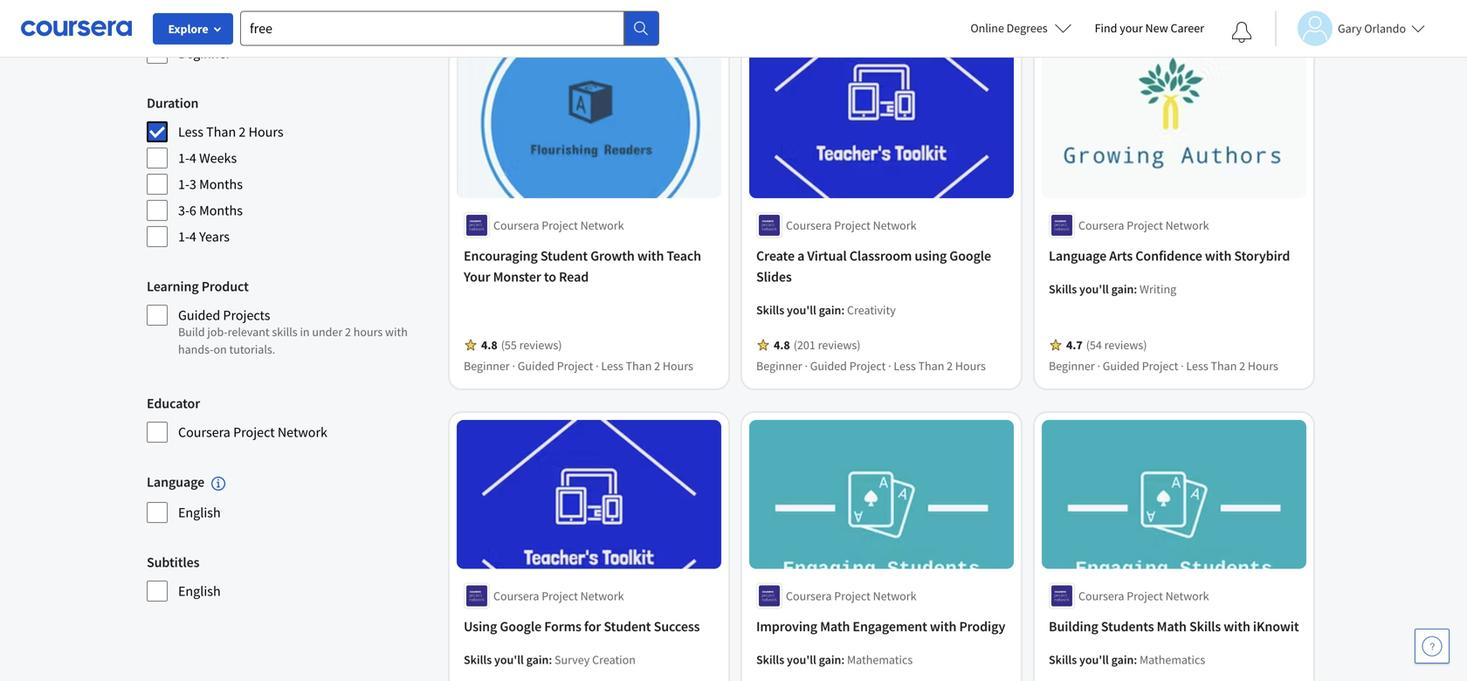 Task type: describe. For each thing, give the bounding box(es) containing it.
5 · from the left
[[1097, 358, 1100, 374]]

than for 4.8 (55 reviews)
[[626, 358, 652, 374]]

improving
[[756, 618, 817, 635]]

level group
[[147, 14, 432, 65]]

4.8 (55 reviews)
[[481, 337, 562, 353]]

skills you'll gain : creativity
[[756, 302, 896, 318]]

1-4 years
[[178, 228, 230, 245]]

1- for 1-4 weeks
[[178, 149, 189, 167]]

coursera project network for improving
[[786, 588, 917, 604]]

survey
[[555, 652, 590, 667]]

beginner · guided project · less than 2 hours for language arts confidence with storybird
[[1049, 358, 1278, 374]]

help center image
[[1422, 636, 1443, 657]]

projects
[[223, 307, 270, 324]]

skills you'll gain : mathematics for math
[[756, 652, 913, 667]]

show notifications image
[[1231, 22, 1252, 43]]

4.8 for 4.8 (55 reviews)
[[481, 337, 498, 353]]

english for subtitles group
[[178, 582, 221, 600]]

product
[[201, 278, 249, 295]]

skills you'll gain : survey creation
[[464, 652, 636, 667]]

online degrees button
[[957, 9, 1086, 47]]

teach
[[667, 247, 701, 265]]

project down 4.7 (54 reviews)
[[1142, 358, 1178, 374]]

read
[[559, 268, 589, 285]]

coursera for building
[[1079, 588, 1124, 604]]

educator
[[147, 395, 200, 412]]

find your new career
[[1095, 20, 1204, 36]]

network for language
[[1166, 217, 1209, 233]]

you'll for language
[[1079, 281, 1109, 297]]

(54
[[1086, 337, 1102, 353]]

degrees
[[1007, 20, 1048, 36]]

math inside building students math skills with iknowit link
[[1157, 618, 1187, 635]]

you'll for using
[[494, 652, 524, 667]]

1-4 weeks
[[178, 149, 237, 167]]

build
[[178, 324, 205, 340]]

skills you'll gain : writing
[[1049, 281, 1177, 297]]

years
[[199, 228, 230, 245]]

learning product
[[147, 278, 249, 295]]

in
[[300, 324, 310, 340]]

2 for 4.8 (201 reviews)
[[947, 358, 953, 374]]

encouraging
[[464, 247, 538, 265]]

using google forms for student success link
[[464, 616, 714, 637]]

2 inside duration group
[[239, 123, 246, 141]]

2 for 4.7 (54 reviews)
[[1239, 358, 1245, 374]]

build job-relevant skills in under 2 hours with hands-on tutorials.
[[178, 324, 408, 357]]

storybird
[[1234, 247, 1290, 265]]

project up the forms in the left bottom of the page
[[542, 588, 578, 604]]

What do you want to learn? text field
[[240, 11, 624, 46]]

2 for 4.8 (55 reviews)
[[654, 358, 660, 374]]

language group
[[147, 472, 432, 524]]

reviews) for create a virtual classroom using google slides
[[818, 337, 861, 353]]

skills for improving math engagement with prodigy
[[756, 652, 784, 667]]

coursera inside educator group
[[178, 424, 230, 441]]

orlando
[[1364, 21, 1406, 36]]

to
[[544, 268, 556, 285]]

1 beginner · guided project · less than 2 hours from the left
[[464, 358, 693, 374]]

coursera project network inside educator group
[[178, 424, 327, 441]]

project up improving math engagement with prodigy
[[834, 588, 871, 604]]

project up encouraging student growth with teach your monster to read
[[542, 217, 578, 233]]

duration group
[[147, 93, 432, 248]]

encouraging student growth with teach your monster to read link
[[464, 245, 714, 287]]

skills for building students math skills with iknowit
[[1049, 652, 1077, 667]]

4.8 (201 reviews)
[[774, 337, 861, 353]]

tutorials.
[[229, 341, 275, 357]]

educator group
[[147, 393, 432, 444]]

1-3 months
[[178, 176, 243, 193]]

network for building
[[1166, 588, 1209, 604]]

network for using
[[580, 588, 624, 604]]

student inside using google forms for student success link
[[604, 618, 651, 635]]

3-
[[178, 202, 189, 219]]

monster
[[493, 268, 541, 285]]

than for 4.7 (54 reviews)
[[1211, 358, 1237, 374]]

student inside encouraging student growth with teach your monster to read
[[540, 247, 588, 265]]

new
[[1145, 20, 1168, 36]]

your
[[464, 268, 490, 285]]

coursera project network for building
[[1079, 588, 1209, 604]]

project up the virtual
[[834, 217, 871, 233]]

months for 3-6 months
[[199, 202, 243, 219]]

skills you'll gain : mathematics for students
[[1049, 652, 1205, 667]]

encouraging student growth with teach your monster to read
[[464, 247, 701, 285]]

hours inside duration group
[[249, 123, 283, 141]]

guided inside learning product group
[[178, 307, 220, 324]]

1- for 1-4 years
[[178, 228, 189, 245]]

language for language
[[147, 473, 204, 491]]

explore button
[[153, 13, 233, 45]]

guided for 4.8 (55 reviews)
[[518, 358, 554, 374]]

hours for 4.8 (201 reviews)
[[955, 358, 986, 374]]

skills for using google forms for student success
[[464, 652, 492, 667]]

with for improving math engagement with prodigy
[[930, 618, 957, 635]]

1 · from the left
[[512, 358, 515, 374]]

english for language group
[[178, 504, 221, 521]]

hands-
[[178, 341, 213, 357]]

4 for weeks
[[189, 149, 196, 167]]

1 reviews) from the left
[[519, 337, 562, 353]]

mathematics for math
[[1140, 652, 1205, 667]]

less for 4.8 (201 reviews)
[[894, 358, 916, 374]]

: for engagement
[[841, 652, 845, 667]]

language for language arts confidence with storybird
[[1049, 247, 1107, 265]]

beginner for 4.8 (201 reviews)
[[756, 358, 802, 374]]

gary
[[1338, 21, 1362, 36]]

guided projects
[[178, 307, 270, 324]]

you'll for building
[[1079, 652, 1109, 667]]

project inside educator group
[[233, 424, 275, 441]]

success
[[654, 618, 700, 635]]

gain for a
[[819, 302, 841, 318]]

creativity
[[847, 302, 896, 318]]

coursera for encouraging
[[493, 217, 539, 233]]

find
[[1095, 20, 1117, 36]]

4.8 for 4.8 (201 reviews)
[[774, 337, 790, 353]]

gain for math
[[819, 652, 841, 667]]

students
[[1101, 618, 1154, 635]]

2 · from the left
[[596, 358, 599, 374]]

your
[[1120, 20, 1143, 36]]

subtitles group
[[147, 552, 432, 602]]

virtual
[[807, 247, 847, 265]]

gain for arts
[[1111, 281, 1134, 297]]

classroom
[[850, 247, 912, 265]]

learning product group
[[147, 276, 432, 365]]

find your new career link
[[1086, 17, 1213, 39]]

guided for 4.8 (201 reviews)
[[810, 358, 847, 374]]

using
[[915, 247, 947, 265]]

beginner for 4.7 (54 reviews)
[[1049, 358, 1095, 374]]

building students math skills with iknowit
[[1049, 618, 1299, 635]]

less for 4.7 (54 reviews)
[[1186, 358, 1208, 374]]

under
[[312, 324, 343, 340]]



Task type: locate. For each thing, give the bounding box(es) containing it.
3 1- from the top
[[178, 228, 189, 245]]

reviews) for language arts confidence with storybird
[[1104, 337, 1147, 353]]

english
[[178, 504, 221, 521], [178, 582, 221, 600]]

coursera project network up encouraging student growth with teach your monster to read
[[493, 217, 624, 233]]

2
[[239, 123, 246, 141], [345, 324, 351, 340], [654, 358, 660, 374], [947, 358, 953, 374], [1239, 358, 1245, 374]]

mathematics down building students math skills with iknowit
[[1140, 652, 1205, 667]]

iknowit
[[1253, 618, 1299, 635]]

3
[[189, 176, 196, 193]]

with for language arts confidence with storybird
[[1205, 247, 1232, 265]]

skills
[[272, 324, 298, 340]]

weeks
[[199, 149, 237, 167]]

than inside duration group
[[206, 123, 236, 141]]

3-6 months
[[178, 202, 243, 219]]

with left storybird
[[1205, 247, 1232, 265]]

0 horizontal spatial beginner · guided project · less than 2 hours
[[464, 358, 693, 374]]

1 vertical spatial 4
[[189, 228, 196, 245]]

student right for
[[604, 618, 651, 635]]

network up for
[[580, 588, 624, 604]]

gain
[[1111, 281, 1134, 297], [819, 302, 841, 318], [526, 652, 549, 667], [819, 652, 841, 667], [1111, 652, 1134, 667]]

coursera project network for language
[[1079, 217, 1209, 233]]

writing
[[1140, 281, 1177, 297]]

network up language arts confidence with storybird link
[[1166, 217, 1209, 233]]

months for 1-3 months
[[199, 176, 243, 193]]

3 beginner · guided project · less than 2 hours from the left
[[1049, 358, 1278, 374]]

coursera project network up the virtual
[[786, 217, 917, 233]]

1- up 3
[[178, 149, 189, 167]]

reviews) right '(201'
[[818, 337, 861, 353]]

less
[[178, 123, 203, 141], [601, 358, 623, 374], [894, 358, 916, 374], [1186, 358, 1208, 374]]

1- up 3-
[[178, 176, 189, 193]]

coursera up students
[[1079, 588, 1124, 604]]

english down information about this filter group icon
[[178, 504, 221, 521]]

1 english from the top
[[178, 504, 221, 521]]

online degrees
[[971, 20, 1048, 36]]

coursera up encouraging
[[493, 217, 539, 233]]

on
[[213, 341, 227, 357]]

coursera up using
[[493, 588, 539, 604]]

with for encouraging student growth with teach your monster to read
[[637, 247, 664, 265]]

relevant
[[228, 324, 270, 340]]

less than 2 hours
[[178, 123, 283, 141]]

information about this filter group image
[[211, 477, 225, 491]]

less inside duration group
[[178, 123, 203, 141]]

1 4.8 from the left
[[481, 337, 498, 353]]

english inside language group
[[178, 504, 221, 521]]

project up students
[[1127, 588, 1163, 604]]

: down improving math engagement with prodigy
[[841, 652, 845, 667]]

less for 4.8 (55 reviews)
[[601, 358, 623, 374]]

: down students
[[1134, 652, 1137, 667]]

beginner down explore
[[178, 45, 231, 62]]

2 english from the top
[[178, 582, 221, 600]]

coursera project network for create
[[786, 217, 917, 233]]

:
[[1134, 281, 1137, 297], [841, 302, 845, 318], [549, 652, 552, 667], [841, 652, 845, 667], [1134, 652, 1137, 667]]

with right hours
[[385, 324, 408, 340]]

hours for 4.7 (54 reviews)
[[1248, 358, 1278, 374]]

you'll for create
[[787, 302, 816, 318]]

you'll down improving
[[787, 652, 816, 667]]

1 vertical spatial google
[[500, 618, 542, 635]]

network up the engagement
[[873, 588, 917, 604]]

you'll up (54 on the right of page
[[1079, 281, 1109, 297]]

beginner down (55 on the left of page
[[464, 358, 510, 374]]

beginner for 4.8 (55 reviews)
[[464, 358, 510, 374]]

4.7 (54 reviews)
[[1066, 337, 1147, 353]]

1 horizontal spatial language
[[1049, 247, 1107, 265]]

1 vertical spatial 1-
[[178, 176, 189, 193]]

gain for students
[[1111, 652, 1134, 667]]

coursera for improving
[[786, 588, 832, 604]]

guided down learning product
[[178, 307, 220, 324]]

math inside improving math engagement with prodigy link
[[820, 618, 850, 635]]

than for 4.8 (201 reviews)
[[918, 358, 944, 374]]

skills for language arts confidence with storybird
[[1049, 281, 1077, 297]]

engagement
[[853, 618, 927, 635]]

student
[[540, 247, 588, 265], [604, 618, 651, 635]]

0 horizontal spatial student
[[540, 247, 588, 265]]

coursera project network up improving math engagement with prodigy
[[786, 588, 917, 604]]

2 reviews) from the left
[[818, 337, 861, 353]]

0 horizontal spatial skills you'll gain : mathematics
[[756, 652, 913, 667]]

1 vertical spatial language
[[147, 473, 204, 491]]

coursera project network for encouraging
[[493, 217, 624, 233]]

coursera for create
[[786, 217, 832, 233]]

1 horizontal spatial student
[[604, 618, 651, 635]]

2 mathematics from the left
[[1140, 652, 1205, 667]]

skills down slides
[[756, 302, 784, 318]]

network
[[580, 217, 624, 233], [873, 217, 917, 233], [1166, 217, 1209, 233], [278, 424, 327, 441], [580, 588, 624, 604], [873, 588, 917, 604], [1166, 588, 1209, 604]]

with left teach
[[637, 247, 664, 265]]

coursera project network for using
[[493, 588, 624, 604]]

network up language group
[[278, 424, 327, 441]]

improving math engagement with prodigy link
[[756, 616, 1007, 637]]

coursera up a
[[786, 217, 832, 233]]

duration
[[147, 94, 199, 112]]

4 left weeks
[[189, 149, 196, 167]]

language left the arts
[[1049, 247, 1107, 265]]

coursera up improving
[[786, 588, 832, 604]]

with inside encouraging student growth with teach your monster to read
[[637, 247, 664, 265]]

project
[[542, 217, 578, 233], [834, 217, 871, 233], [1127, 217, 1163, 233], [557, 358, 593, 374], [849, 358, 886, 374], [1142, 358, 1178, 374], [233, 424, 275, 441], [542, 588, 578, 604], [834, 588, 871, 604], [1127, 588, 1163, 604]]

months up years
[[199, 202, 243, 219]]

6 · from the left
[[1181, 358, 1184, 374]]

hours
[[353, 324, 383, 340]]

skills up 4.7
[[1049, 281, 1077, 297]]

0 vertical spatial 1-
[[178, 149, 189, 167]]

beginner · guided project · less than 2 hours
[[464, 358, 693, 374], [756, 358, 986, 374], [1049, 358, 1278, 374]]

months
[[199, 176, 243, 193], [199, 202, 243, 219]]

forms
[[544, 618, 581, 635]]

: for confidence
[[1134, 281, 1137, 297]]

math right students
[[1157, 618, 1187, 635]]

beginner · guided project · less than 2 hours for create a virtual classroom using google slides
[[756, 358, 986, 374]]

you'll down the building
[[1079, 652, 1109, 667]]

0 horizontal spatial mathematics
[[847, 652, 913, 667]]

: for math
[[1134, 652, 1137, 667]]

beginner down 4.7
[[1049, 358, 1095, 374]]

: left writing
[[1134, 281, 1137, 297]]

guided
[[178, 307, 220, 324], [518, 358, 554, 374], [810, 358, 847, 374], [1103, 358, 1140, 374]]

gary orlando button
[[1275, 11, 1425, 46]]

1 1- from the top
[[178, 149, 189, 167]]

skills left iknowit
[[1189, 618, 1221, 635]]

skills down improving
[[756, 652, 784, 667]]

confidence
[[1136, 247, 1202, 265]]

coursera down educator
[[178, 424, 230, 441]]

4 for years
[[189, 228, 196, 245]]

1 4 from the top
[[189, 149, 196, 167]]

4.8 left '(201'
[[774, 337, 790, 353]]

0 vertical spatial student
[[540, 247, 588, 265]]

0 horizontal spatial reviews)
[[519, 337, 562, 353]]

gain down improving math engagement with prodigy
[[819, 652, 841, 667]]

reviews) right (54 on the right of page
[[1104, 337, 1147, 353]]

0 horizontal spatial 4.8
[[481, 337, 498, 353]]

4.7
[[1066, 337, 1083, 353]]

2 1- from the top
[[178, 176, 189, 193]]

google
[[950, 247, 991, 265], [500, 618, 542, 635]]

coursera project network
[[493, 217, 624, 233], [786, 217, 917, 233], [1079, 217, 1209, 233], [178, 424, 327, 441], [493, 588, 624, 604], [786, 588, 917, 604], [1079, 588, 1209, 604]]

gain left "survey"
[[526, 652, 549, 667]]

2 4 from the top
[[189, 228, 196, 245]]

level
[[147, 16, 178, 33]]

4 · from the left
[[888, 358, 891, 374]]

you'll up '(201'
[[787, 302, 816, 318]]

coursera project network up information about this filter group icon
[[178, 424, 327, 441]]

skills you'll gain : mathematics down improving math engagement with prodigy
[[756, 652, 913, 667]]

0 horizontal spatial language
[[147, 473, 204, 491]]

explore
[[168, 21, 208, 37]]

google inside create a virtual classroom using google slides
[[950, 247, 991, 265]]

coursera project network up students
[[1079, 588, 1209, 604]]

2 4.8 from the left
[[774, 337, 790, 353]]

1 horizontal spatial beginner · guided project · less than 2 hours
[[756, 358, 986, 374]]

prodigy
[[959, 618, 1005, 635]]

with left prodigy
[[930, 618, 957, 635]]

online
[[971, 20, 1004, 36]]

using google forms for student success
[[464, 618, 700, 635]]

gain down the arts
[[1111, 281, 1134, 297]]

2 vertical spatial 1-
[[178, 228, 189, 245]]

project up language group
[[233, 424, 275, 441]]

beginner · guided project · less than 2 hours down 4.7 (54 reviews)
[[1049, 358, 1278, 374]]

3 reviews) from the left
[[1104, 337, 1147, 353]]

1 mathematics from the left
[[847, 652, 913, 667]]

coursera up the arts
[[1079, 217, 1124, 233]]

4
[[189, 149, 196, 167], [189, 228, 196, 245]]

1-
[[178, 149, 189, 167], [178, 176, 189, 193], [178, 228, 189, 245]]

2 beginner · guided project · less than 2 hours from the left
[[756, 358, 986, 374]]

1- for 1-3 months
[[178, 176, 189, 193]]

reviews)
[[519, 337, 562, 353], [818, 337, 861, 353], [1104, 337, 1147, 353]]

project up the arts
[[1127, 217, 1163, 233]]

hours for 4.8 (55 reviews)
[[663, 358, 693, 374]]

student up read
[[540, 247, 588, 265]]

2 horizontal spatial beginner · guided project · less than 2 hours
[[1049, 358, 1278, 374]]

skills you'll gain : mathematics down students
[[1049, 652, 1205, 667]]

with left iknowit
[[1224, 618, 1250, 635]]

: for virtual
[[841, 302, 845, 318]]

1 vertical spatial months
[[199, 202, 243, 219]]

project down 4.8 (201 reviews)
[[849, 358, 886, 374]]

project down 4.8 (55 reviews)
[[557, 358, 593, 374]]

1 horizontal spatial skills you'll gain : mathematics
[[1049, 652, 1205, 667]]

slides
[[756, 268, 792, 285]]

1 horizontal spatial reviews)
[[818, 337, 861, 353]]

1 vertical spatial student
[[604, 618, 651, 635]]

network for encouraging
[[580, 217, 624, 233]]

2 skills you'll gain : mathematics from the left
[[1049, 652, 1205, 667]]

0 horizontal spatial math
[[820, 618, 850, 635]]

0 vertical spatial months
[[199, 176, 243, 193]]

network up growth
[[580, 217, 624, 233]]

1 horizontal spatial mathematics
[[1140, 652, 1205, 667]]

building students math skills with iknowit link
[[1049, 616, 1299, 637]]

language arts confidence with storybird
[[1049, 247, 1290, 265]]

a
[[797, 247, 805, 265]]

create a virtual classroom using google slides
[[756, 247, 991, 285]]

months down weeks
[[199, 176, 243, 193]]

gain down students
[[1111, 652, 1134, 667]]

english inside subtitles group
[[178, 582, 221, 600]]

for
[[584, 618, 601, 635]]

(55
[[501, 337, 517, 353]]

1 vertical spatial english
[[178, 582, 221, 600]]

beginner · guided project · less than 2 hours down 4.8 (55 reviews)
[[464, 358, 693, 374]]

0 vertical spatial google
[[950, 247, 991, 265]]

: left the creativity
[[841, 302, 845, 318]]

skills
[[1049, 281, 1077, 297], [756, 302, 784, 318], [1189, 618, 1221, 635], [464, 652, 492, 667], [756, 652, 784, 667], [1049, 652, 1077, 667]]

coursera for using
[[493, 588, 539, 604]]

coursera project network up the arts
[[1079, 217, 1209, 233]]

skills down the building
[[1049, 652, 1077, 667]]

creation
[[592, 652, 636, 667]]

arts
[[1109, 247, 1133, 265]]

subtitles
[[147, 553, 200, 571]]

6
[[189, 202, 196, 219]]

create
[[756, 247, 795, 265]]

language inside language arts confidence with storybird link
[[1049, 247, 1107, 265]]

you'll
[[1079, 281, 1109, 297], [787, 302, 816, 318], [494, 652, 524, 667], [787, 652, 816, 667], [1079, 652, 1109, 667]]

learning
[[147, 278, 199, 295]]

beginner
[[178, 45, 231, 62], [464, 358, 510, 374], [756, 358, 802, 374], [1049, 358, 1095, 374]]

gary orlando
[[1338, 21, 1406, 36]]

language arts confidence with storybird link
[[1049, 245, 1299, 266]]

improving math engagement with prodigy
[[756, 618, 1005, 635]]

0 horizontal spatial google
[[500, 618, 542, 635]]

guided down 4.8 (201 reviews)
[[810, 358, 847, 374]]

using
[[464, 618, 497, 635]]

career
[[1171, 20, 1204, 36]]

network inside educator group
[[278, 424, 327, 441]]

1- down 3-
[[178, 228, 189, 245]]

gain for google
[[526, 652, 549, 667]]

beginner · guided project · less than 2 hours down the creativity
[[756, 358, 986, 374]]

hours
[[249, 123, 283, 141], [663, 358, 693, 374], [955, 358, 986, 374], [1248, 358, 1278, 374]]

mathematics
[[847, 652, 913, 667], [1140, 652, 1205, 667]]

2 months from the top
[[199, 202, 243, 219]]

mathematics down improving math engagement with prodigy
[[847, 652, 913, 667]]

2 horizontal spatial reviews)
[[1104, 337, 1147, 353]]

language inside language group
[[147, 473, 204, 491]]

0 vertical spatial language
[[1049, 247, 1107, 265]]

reviews) right (55 on the left of page
[[519, 337, 562, 353]]

1 horizontal spatial math
[[1157, 618, 1187, 635]]

0 vertical spatial english
[[178, 504, 221, 521]]

you'll for improving
[[787, 652, 816, 667]]

None search field
[[240, 11, 659, 46]]

language left information about this filter group icon
[[147, 473, 204, 491]]

2 math from the left
[[1157, 618, 1187, 635]]

beginner inside level group
[[178, 45, 231, 62]]

0 vertical spatial 4
[[189, 149, 196, 167]]

coursera project network up the forms in the left bottom of the page
[[493, 588, 624, 604]]

1 horizontal spatial 4.8
[[774, 337, 790, 353]]

guided down 4.7 (54 reviews)
[[1103, 358, 1140, 374]]

: for forms
[[549, 652, 552, 667]]

mathematics for engagement
[[847, 652, 913, 667]]

(201
[[794, 337, 816, 353]]

you'll down using
[[494, 652, 524, 667]]

growth
[[590, 247, 635, 265]]

3 · from the left
[[805, 358, 808, 374]]

4.8 left (55 on the left of page
[[481, 337, 498, 353]]

with
[[637, 247, 664, 265], [1205, 247, 1232, 265], [385, 324, 408, 340], [930, 618, 957, 635], [1224, 618, 1250, 635]]

english down subtitles
[[178, 582, 221, 600]]

beginner down '(201'
[[756, 358, 802, 374]]

network up building students math skills with iknowit link
[[1166, 588, 1209, 604]]

1 math from the left
[[820, 618, 850, 635]]

create a virtual classroom using google slides link
[[756, 245, 1007, 287]]

2 inside build job-relevant skills in under 2 hours with hands-on tutorials.
[[345, 324, 351, 340]]

skills down using
[[464, 652, 492, 667]]

network for improving
[[873, 588, 917, 604]]

job-
[[207, 324, 228, 340]]

coursera for language
[[1079, 217, 1124, 233]]

math right improving
[[820, 618, 850, 635]]

network up classroom
[[873, 217, 917, 233]]

1 months from the top
[[199, 176, 243, 193]]

guided for 4.7 (54 reviews)
[[1103, 358, 1140, 374]]

with inside build job-relevant skills in under 2 hours with hands-on tutorials.
[[385, 324, 408, 340]]

building
[[1049, 618, 1098, 635]]

·
[[512, 358, 515, 374], [596, 358, 599, 374], [805, 358, 808, 374], [888, 358, 891, 374], [1097, 358, 1100, 374], [1181, 358, 1184, 374]]

4 left years
[[189, 228, 196, 245]]

network for create
[[873, 217, 917, 233]]

: left "survey"
[[549, 652, 552, 667]]

guided down 4.8 (55 reviews)
[[518, 358, 554, 374]]

gain up 4.8 (201 reviews)
[[819, 302, 841, 318]]

1 horizontal spatial google
[[950, 247, 991, 265]]

1 skills you'll gain : mathematics from the left
[[756, 652, 913, 667]]

coursera image
[[21, 14, 132, 42]]

skills for create a virtual classroom using google slides
[[756, 302, 784, 318]]



Task type: vqa. For each thing, say whether or not it's contained in the screenshot.


